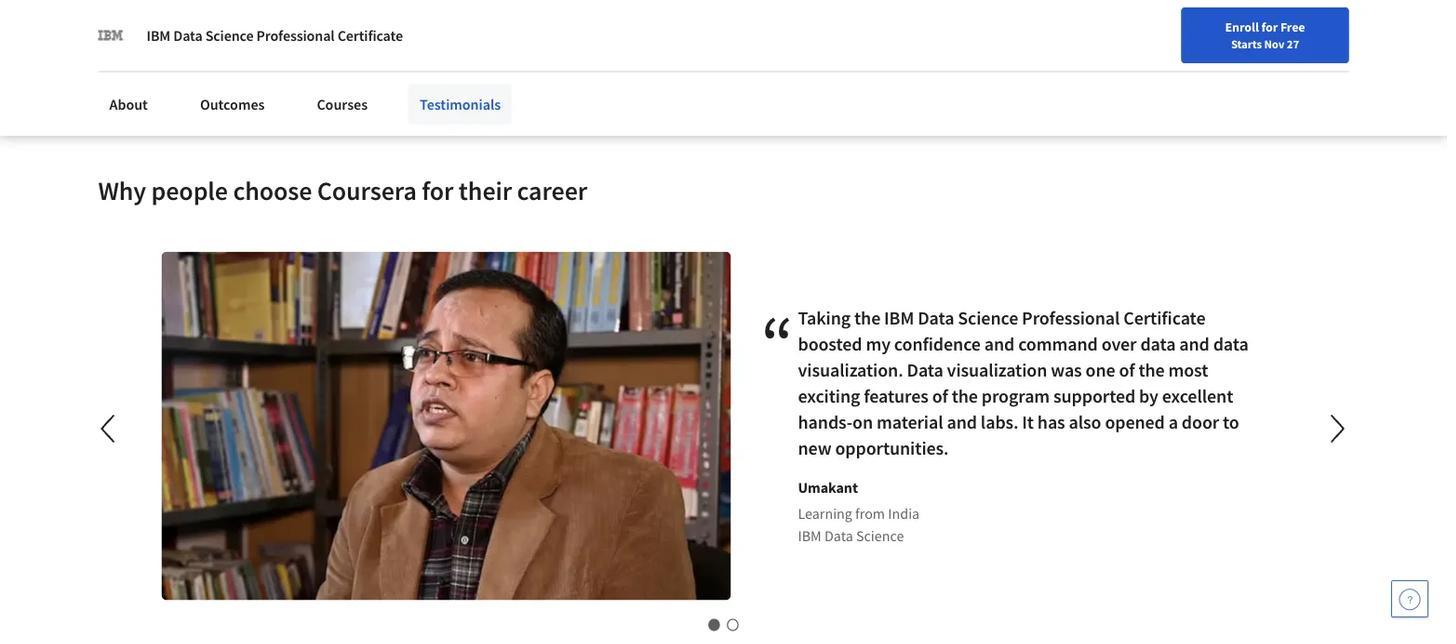 Task type: vqa. For each thing, say whether or not it's contained in the screenshot.
EXCITING
yes



Task type: describe. For each thing, give the bounding box(es) containing it.
was
[[1051, 359, 1083, 382]]

professional inside the this professional certificate has ace® recommendation. it is eligible for college credit at participating u.s. colleges and universities. note: the decision to accept specific credit recommendations is up to each institution.
[[228, 41, 305, 60]]

their
[[459, 174, 512, 207]]

science inside " taking the ibm data science professional certificate boosted my confidence and command over data and data visualization. data visualization was one of the most exciting features of the program supported by excellent hands-on material and labs. it has also opened a door to new opportunities.
[[958, 307, 1019, 330]]

program
[[982, 385, 1050, 408]]

1 horizontal spatial credit
[[688, 41, 724, 60]]

boosted
[[798, 333, 863, 356]]

outcomes
[[200, 95, 265, 114]]

it inside " taking the ibm data science professional certificate boosted my confidence and command over data and data visualization. data visualization was one of the most exciting features of the program supported by excellent hands-on material and labs. it has also opened a door to new opportunities.
[[1023, 411, 1034, 434]]

eligible inside the this professional certificate has ace® recommendation. it is eligible for college credit at participating u.s. colleges and universities. note: the decision to accept specific credit recommendations is up to each institution.
[[572, 41, 618, 60]]

this
[[199, 41, 225, 60]]

2 vertical spatial the
[[952, 385, 979, 408]]

from
[[856, 505, 886, 523]]

learn more
[[468, 64, 539, 82]]

career
[[517, 174, 588, 207]]

1 horizontal spatial of
[[1120, 359, 1136, 382]]

taking
[[798, 307, 851, 330]]

india
[[889, 505, 920, 523]]

hands-
[[798, 411, 853, 434]]

professional inside " taking the ibm data science professional certificate boosted my confidence and command over data and data visualization. data visualization was one of the most exciting features of the program supported by excellent hands-on material and labs. it has also opened a door to new opportunities.
[[1023, 307, 1121, 330]]

"
[[761, 295, 794, 393]]

data down confidence
[[907, 359, 944, 382]]

college
[[641, 41, 685, 60]]

opportunities.
[[836, 437, 949, 460]]

1 vertical spatial is
[[316, 64, 326, 82]]

labs.
[[981, 411, 1019, 434]]

to inside " taking the ibm data science professional certificate boosted my confidence and command over data and data visualization. data visualization was one of the most exciting features of the program supported by excellent hands-on material and labs. it has also opened a door to new opportunities.
[[1224, 411, 1240, 434]]

visualization
[[948, 359, 1048, 382]]

learner umakant india image
[[162, 252, 731, 601]]

0 horizontal spatial credit
[[258, 7, 304, 31]]

each
[[364, 64, 393, 82]]

on
[[853, 411, 874, 434]]

certificate up each
[[338, 26, 403, 45]]

colleges
[[853, 41, 903, 60]]

and up visualization
[[985, 333, 1015, 356]]

and inside the this professional certificate has ace® recommendation. it is eligible for college credit at participating u.s. colleges and universities. note: the decision to accept specific credit recommendations is up to each institution.
[[906, 41, 930, 60]]

and up most at the bottom right of the page
[[1180, 333, 1210, 356]]

visualization.
[[798, 359, 904, 382]]

accept
[[1145, 41, 1186, 60]]

umakant learning from india ibm data science
[[798, 479, 920, 546]]

27
[[1288, 36, 1300, 51]]

universities.
[[933, 41, 1008, 60]]

degree credit eligible
[[199, 7, 366, 31]]

0 horizontal spatial ibm
[[147, 26, 171, 45]]

ibm inside " taking the ibm data science professional certificate boosted my confidence and command over data and data visualization. data visualization was one of the most exciting features of the program supported by excellent hands-on material and labs. it has also opened a door to new opportunities.
[[885, 307, 915, 330]]

learn more link
[[468, 64, 539, 82]]

material
[[877, 411, 944, 434]]

ace®
[[399, 41, 430, 60]]

has inside the this professional certificate has ace® recommendation. it is eligible for college credit at participating u.s. colleges and universities. note: the decision to accept specific credit recommendations is up to each institution.
[[374, 41, 396, 60]]

u.s.
[[825, 41, 850, 60]]

participating
[[743, 41, 822, 60]]

0 horizontal spatial to
[[348, 64, 361, 82]]

also
[[1069, 411, 1102, 434]]

command
[[1019, 333, 1099, 356]]

degree
[[199, 7, 254, 31]]

starts
[[1232, 36, 1263, 51]]

testimonials link
[[409, 84, 512, 125]]

coursera
[[317, 174, 417, 207]]



Task type: locate. For each thing, give the bounding box(es) containing it.
2 horizontal spatial credit
[[1239, 41, 1275, 60]]

outcomes link
[[189, 84, 276, 125]]

data
[[1141, 333, 1176, 356], [1214, 333, 1249, 356]]

2 horizontal spatial science
[[958, 307, 1019, 330]]

ace logo image
[[128, 6, 184, 62]]

this professional certificate has ace® recommendation. it is eligible for college credit at participating u.s. colleges and universities. note: the decision to accept specific credit recommendations is up to each institution.
[[199, 41, 1275, 82]]

ibm image
[[98, 22, 124, 48]]

0 vertical spatial science
[[205, 26, 254, 45]]

enroll for free starts nov 27
[[1226, 19, 1306, 51]]

ibm inside umakant learning from india ibm data science
[[798, 527, 822, 546]]

science up visualization
[[958, 307, 1019, 330]]

and right colleges
[[906, 41, 930, 60]]

recommendations
[[199, 64, 313, 82]]

0 horizontal spatial the
[[855, 307, 881, 330]]

features
[[864, 385, 929, 408]]

for
[[1262, 19, 1279, 35], [621, 41, 638, 60], [422, 174, 454, 207]]

0 horizontal spatial for
[[422, 174, 454, 207]]

courses link
[[306, 84, 379, 125]]

of
[[1120, 359, 1136, 382], [933, 385, 949, 408]]

umakant
[[798, 479, 858, 497]]

of up material
[[933, 385, 949, 408]]

courses
[[317, 95, 368, 114]]

the down visualization
[[952, 385, 979, 408]]

1 horizontal spatial has
[[1038, 411, 1066, 434]]

for up nov
[[1262, 19, 1279, 35]]

help center image
[[1400, 588, 1422, 611]]

1 horizontal spatial data
[[1214, 333, 1249, 356]]

certificate up over
[[1124, 307, 1206, 330]]

1 vertical spatial for
[[621, 41, 638, 60]]

choose
[[233, 174, 312, 207]]

0 horizontal spatial of
[[933, 385, 949, 408]]

coursera image
[[22, 15, 141, 45]]

0 vertical spatial ibm
[[147, 26, 171, 45]]

1 vertical spatial ibm
[[885, 307, 915, 330]]

specific
[[1189, 41, 1236, 60]]

1 horizontal spatial the
[[952, 385, 979, 408]]

ibm right ibm icon
[[147, 26, 171, 45]]

the
[[855, 307, 881, 330], [1139, 359, 1165, 382], [952, 385, 979, 408]]

0 vertical spatial the
[[855, 307, 881, 330]]

the up my
[[855, 307, 881, 330]]

0 horizontal spatial is
[[316, 64, 326, 82]]

menu item
[[1057, 19, 1177, 79]]

has
[[374, 41, 396, 60], [1038, 411, 1066, 434]]

None search field
[[265, 12, 675, 49]]

data
[[173, 26, 203, 45], [918, 307, 955, 330], [907, 359, 944, 382], [825, 527, 854, 546]]

science
[[205, 26, 254, 45], [958, 307, 1019, 330], [857, 527, 904, 546]]

ibm
[[147, 26, 171, 45], [885, 307, 915, 330], [798, 527, 822, 546]]

science up recommendations
[[205, 26, 254, 45]]

has inside " taking the ibm data science professional certificate boosted my confidence and command over data and data visualization. data visualization was one of the most exciting features of the program supported by excellent hands-on material and labs. it has also opened a door to new opportunities.
[[1038, 411, 1066, 434]]

for left college on the top left
[[621, 41, 638, 60]]

1 horizontal spatial science
[[857, 527, 904, 546]]

new
[[798, 437, 832, 460]]

2 horizontal spatial for
[[1262, 19, 1279, 35]]

certificate
[[338, 26, 403, 45], [308, 41, 372, 60], [1124, 307, 1206, 330]]

1 horizontal spatial for
[[621, 41, 638, 60]]

2 vertical spatial ibm
[[798, 527, 822, 546]]

1 vertical spatial the
[[1139, 359, 1165, 382]]

0 horizontal spatial eligible
[[308, 7, 366, 31]]

ibm down the learning
[[798, 527, 822, 546]]

0 vertical spatial has
[[374, 41, 396, 60]]

it right labs.
[[1023, 411, 1034, 434]]

data right ibm icon
[[173, 26, 203, 45]]

2 vertical spatial for
[[422, 174, 454, 207]]

credit left at
[[688, 41, 724, 60]]

up
[[329, 64, 345, 82]]

0 vertical spatial for
[[1262, 19, 1279, 35]]

nov
[[1265, 36, 1285, 51]]

it right recommendation. on the top left of page
[[547, 41, 556, 60]]

0 vertical spatial of
[[1120, 359, 1136, 382]]

certificate inside " taking the ibm data science professional certificate boosted my confidence and command over data and data visualization. data visualization was one of the most exciting features of the program supported by excellent hands-on material and labs. it has also opened a door to new opportunities.
[[1124, 307, 1206, 330]]

eligible up up
[[308, 7, 366, 31]]

for inside the this professional certificate has ace® recommendation. it is eligible for college credit at participating u.s. colleges and universities. note: the decision to accept specific credit recommendations is up to each institution.
[[621, 41, 638, 60]]

0 vertical spatial is
[[559, 41, 569, 60]]

learning
[[798, 505, 853, 523]]

and left labs.
[[947, 411, 978, 434]]

confidence
[[895, 333, 981, 356]]

data up excellent
[[1214, 333, 1249, 356]]

0 horizontal spatial has
[[374, 41, 396, 60]]

one
[[1086, 359, 1116, 382]]

it inside the this professional certificate has ace® recommendation. it is eligible for college credit at participating u.s. colleges and universities. note: the decision to accept specific credit recommendations is up to each institution.
[[547, 41, 556, 60]]

recommendation.
[[433, 41, 544, 60]]

1 horizontal spatial eligible
[[572, 41, 618, 60]]

0 vertical spatial it
[[547, 41, 556, 60]]

enroll
[[1226, 19, 1260, 35]]

for inside enroll for free starts nov 27
[[1262, 19, 1279, 35]]

1 vertical spatial to
[[348, 64, 361, 82]]

science down from
[[857, 527, 904, 546]]

why people choose coursera for their career
[[98, 174, 588, 207]]

credit
[[258, 7, 304, 31], [688, 41, 724, 60], [1239, 41, 1275, 60]]

more
[[506, 64, 539, 82]]

2 vertical spatial science
[[857, 527, 904, 546]]

credit right degree
[[258, 7, 304, 31]]

it
[[547, 41, 556, 60], [1023, 411, 1034, 434]]

for left their
[[422, 174, 454, 207]]

0 horizontal spatial it
[[547, 41, 556, 60]]

the
[[1048, 41, 1071, 60]]

door
[[1182, 411, 1220, 434]]

ibm data science professional certificate
[[147, 26, 403, 45]]

most
[[1169, 359, 1209, 382]]

about link
[[98, 84, 159, 125]]

is
[[559, 41, 569, 60], [316, 64, 326, 82]]

has up each
[[374, 41, 396, 60]]

2 horizontal spatial to
[[1224, 411, 1240, 434]]

decision
[[1074, 41, 1126, 60]]

note:
[[1011, 41, 1045, 60]]

has left also
[[1038, 411, 1066, 434]]

about
[[109, 95, 148, 114]]

is right recommendation. on the top left of page
[[559, 41, 569, 60]]

testimonials
[[420, 95, 501, 114]]

to left accept
[[1129, 41, 1142, 60]]

and
[[906, 41, 930, 60], [985, 333, 1015, 356], [1180, 333, 1210, 356], [947, 411, 978, 434]]

0 vertical spatial to
[[1129, 41, 1142, 60]]

ibm up my
[[885, 307, 915, 330]]

2 vertical spatial to
[[1224, 411, 1240, 434]]

1 horizontal spatial ibm
[[798, 527, 822, 546]]

1 horizontal spatial it
[[1023, 411, 1034, 434]]

slides element
[[132, 616, 1316, 635]]

" taking the ibm data science professional certificate boosted my confidence and command over data and data visualization. data visualization was one of the most exciting features of the program supported by excellent hands-on material and labs. it has also opened a door to new opportunities.
[[761, 295, 1249, 460]]

to right door
[[1224, 411, 1240, 434]]

supported
[[1054, 385, 1136, 408]]

is left up
[[316, 64, 326, 82]]

people
[[151, 174, 228, 207]]

a
[[1169, 411, 1179, 434]]

free
[[1281, 19, 1306, 35]]

by
[[1140, 385, 1159, 408]]

to right up
[[348, 64, 361, 82]]

data right over
[[1141, 333, 1176, 356]]

0 horizontal spatial science
[[205, 26, 254, 45]]

to
[[1129, 41, 1142, 60], [348, 64, 361, 82], [1224, 411, 1240, 434]]

0 vertical spatial eligible
[[308, 7, 366, 31]]

opened
[[1106, 411, 1166, 434]]

certificate up up
[[308, 41, 372, 60]]

excellent
[[1163, 385, 1234, 408]]

go to next testimonial image
[[1317, 407, 1360, 452]]

1 vertical spatial of
[[933, 385, 949, 408]]

eligible
[[308, 7, 366, 31], [572, 41, 618, 60]]

go to previous testimonial image
[[88, 407, 131, 452], [100, 415, 115, 443]]

over
[[1102, 333, 1137, 356]]

my
[[866, 333, 891, 356]]

at
[[727, 41, 740, 60]]

1 vertical spatial eligible
[[572, 41, 618, 60]]

professional
[[257, 26, 335, 45], [228, 41, 305, 60], [1023, 307, 1121, 330]]

the up by
[[1139, 359, 1165, 382]]

institution.
[[396, 64, 465, 82]]

of right the one in the right bottom of the page
[[1120, 359, 1136, 382]]

1 horizontal spatial to
[[1129, 41, 1142, 60]]

certificate inside the this professional certificate has ace® recommendation. it is eligible for college credit at participating u.s. colleges and universities. note: the decision to accept specific credit recommendations is up to each institution.
[[308, 41, 372, 60]]

data up confidence
[[918, 307, 955, 330]]

1 vertical spatial has
[[1038, 411, 1066, 434]]

learn
[[468, 64, 503, 82]]

data inside umakant learning from india ibm data science
[[825, 527, 854, 546]]

0 horizontal spatial data
[[1141, 333, 1176, 356]]

1 vertical spatial science
[[958, 307, 1019, 330]]

2 horizontal spatial the
[[1139, 359, 1165, 382]]

exciting
[[798, 385, 861, 408]]

2 horizontal spatial ibm
[[885, 307, 915, 330]]

why
[[98, 174, 146, 207]]

2 data from the left
[[1214, 333, 1249, 356]]

1 horizontal spatial is
[[559, 41, 569, 60]]

credit down "enroll"
[[1239, 41, 1275, 60]]

1 data from the left
[[1141, 333, 1176, 356]]

eligible left college on the top left
[[572, 41, 618, 60]]

1 vertical spatial it
[[1023, 411, 1034, 434]]

science inside umakant learning from india ibm data science
[[857, 527, 904, 546]]

data down the learning
[[825, 527, 854, 546]]



